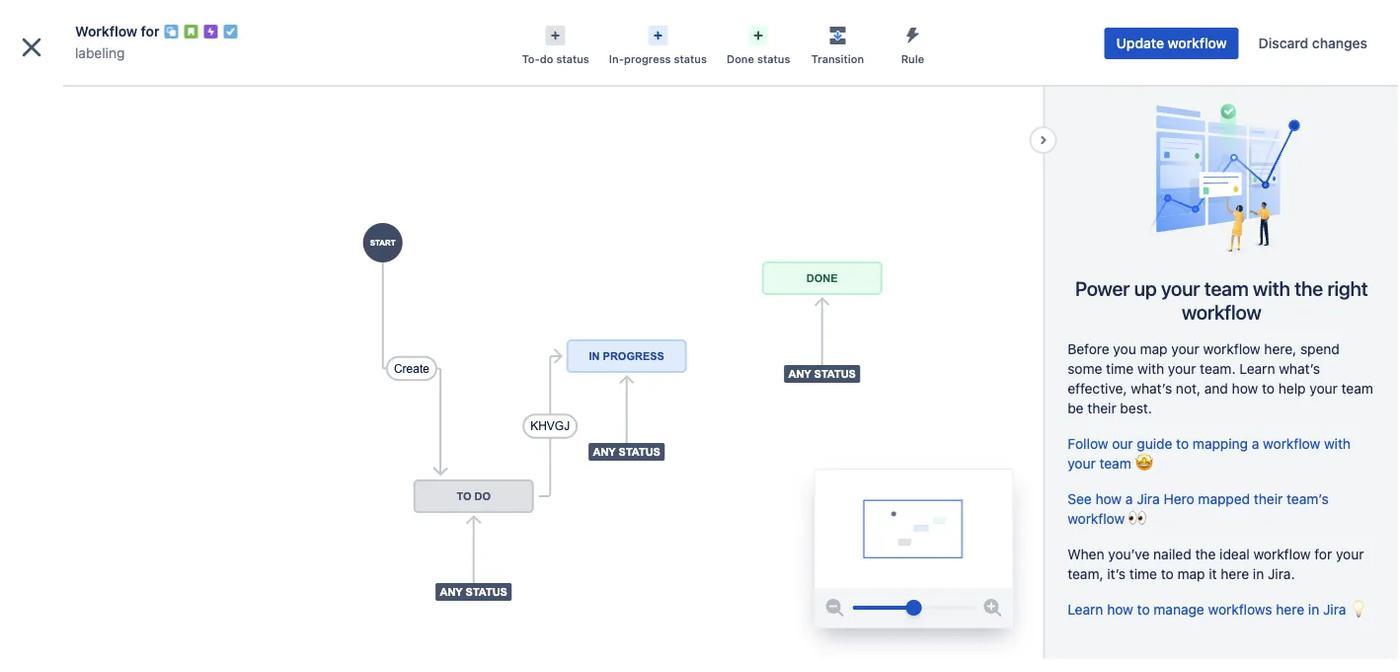 Task type: locate. For each thing, give the bounding box(es) containing it.
for down "team's"
[[1315, 547, 1333, 563]]

status for to-do status
[[556, 53, 589, 66]]

learn down team,
[[1068, 602, 1104, 618]]

2 vertical spatial how
[[1107, 602, 1134, 618]]

learn
[[1240, 361, 1276, 377], [1068, 602, 1104, 618]]

2 horizontal spatial with
[[1324, 436, 1351, 452]]

with inside before you map your workflow here, spend some time with your team. learn what's effective, what's not, and how to help your team be their best.
[[1138, 361, 1165, 377]]

2 horizontal spatial team
[[1342, 381, 1374, 397]]

what's up help
[[1279, 361, 1321, 377]]

workflow inside see how a jira hero mapped their team's workflow
[[1068, 511, 1125, 527]]

time inside before you map your workflow here, spend some time with your team. learn what's effective, what's not, and how to help your team be their best.
[[1106, 361, 1134, 377]]

0 horizontal spatial a
[[1126, 491, 1133, 508]]

done status
[[727, 53, 791, 66]]

how right see
[[1096, 491, 1122, 508]]

1 horizontal spatial with
[[1253, 276, 1291, 300]]

your inside follow our guide to mapping a workflow with your team
[[1068, 456, 1096, 472]]

how inside see how a jira hero mapped their team's workflow
[[1096, 491, 1122, 508]]

1 horizontal spatial map
[[1178, 566, 1206, 583]]

a
[[1252, 436, 1260, 452], [1126, 491, 1133, 508]]

for right workflow
[[141, 23, 160, 40]]

a inside follow our guide to mapping a workflow with your team
[[1252, 436, 1260, 452]]

status right do
[[556, 53, 589, 66]]

their inside see how a jira hero mapped their team's workflow
[[1254, 491, 1283, 508]]

do
[[540, 53, 553, 66]]

workflow
[[1168, 35, 1227, 51], [1182, 300, 1262, 323], [1204, 341, 1261, 357], [1263, 436, 1321, 452], [1068, 511, 1125, 527], [1254, 547, 1311, 563]]

with up "team's"
[[1324, 436, 1351, 452]]

1 horizontal spatial their
[[1254, 491, 1283, 508]]

update workflow
[[1117, 35, 1227, 51]]

0 vertical spatial here
[[1221, 566, 1250, 583]]

status inside in-progress status popup button
[[674, 53, 707, 66]]

workflow inside when you've nailed the ideal workflow for your team, it's time to map it here in jira.
[[1254, 547, 1311, 563]]

0 vertical spatial a
[[1252, 436, 1260, 452]]

the left right
[[1295, 276, 1323, 300]]

in-progress status button
[[599, 20, 717, 67]]

0 horizontal spatial here
[[1221, 566, 1250, 583]]

for
[[141, 23, 160, 40], [1315, 547, 1333, 563]]

1 vertical spatial a
[[1126, 491, 1133, 508]]

0 vertical spatial what's
[[1279, 361, 1321, 377]]

what's
[[1279, 361, 1321, 377], [1131, 381, 1173, 397]]

to
[[1262, 381, 1275, 397], [1177, 436, 1189, 452], [1161, 566, 1174, 583], [1137, 602, 1150, 618]]

0 horizontal spatial in
[[1253, 566, 1264, 583]]

a right 'mapping'
[[1252, 436, 1260, 452]]

the
[[1295, 276, 1323, 300], [1196, 547, 1216, 563]]

transition button
[[800, 20, 875, 67]]

0 vertical spatial map
[[1140, 341, 1168, 357]]

0 horizontal spatial their
[[1088, 400, 1117, 417]]

when you've nailed the ideal workflow for your team, it's time to map it here in jira.
[[1068, 547, 1365, 583]]

map left the it
[[1178, 566, 1206, 583]]

2 horizontal spatial status
[[758, 53, 791, 66]]

1 horizontal spatial team
[[1205, 276, 1249, 300]]

in-progress status
[[609, 53, 707, 66]]

1 horizontal spatial status
[[674, 53, 707, 66]]

their left "team's"
[[1254, 491, 1283, 508]]

learn down 'here,' on the bottom
[[1240, 361, 1276, 377]]

1 vertical spatial for
[[1315, 547, 1333, 563]]

close workflow editor image
[[16, 32, 47, 63]]

0 horizontal spatial the
[[1196, 547, 1216, 563]]

your inside power up your team with the right workflow
[[1162, 276, 1200, 300]]

0 horizontal spatial status
[[556, 53, 589, 66]]

map inside when you've nailed the ideal workflow for your team, it's time to map it here in jira.
[[1178, 566, 1206, 583]]

with inside power up your team with the right workflow
[[1253, 276, 1291, 300]]

time down you
[[1106, 361, 1134, 377]]

0 vertical spatial with
[[1253, 276, 1291, 300]]

the up the it
[[1196, 547, 1216, 563]]

3 status from the left
[[758, 53, 791, 66]]

1 vertical spatial with
[[1138, 361, 1165, 377]]

how right and
[[1232, 381, 1259, 397]]

right
[[1328, 276, 1368, 300]]

1 horizontal spatial for
[[1315, 547, 1333, 563]]

how for learn how to manage workflows here in jira 💡
[[1107, 602, 1134, 618]]

0 horizontal spatial with
[[1138, 361, 1165, 377]]

1 horizontal spatial learn
[[1240, 361, 1276, 377]]

1 horizontal spatial jira
[[1324, 602, 1347, 618]]

team
[[1205, 276, 1249, 300], [1342, 381, 1374, 397], [1100, 456, 1132, 472]]

time down you've
[[1130, 566, 1158, 583]]

status
[[556, 53, 589, 66], [674, 53, 707, 66], [758, 53, 791, 66]]

here,
[[1265, 341, 1297, 357]]

0 vertical spatial their
[[1088, 400, 1117, 417]]

workflows
[[1209, 602, 1273, 618]]

workflow inside follow our guide to mapping a workflow with your team
[[1263, 436, 1321, 452]]

to right "guide"
[[1177, 436, 1189, 452]]

the inside power up your team with the right workflow
[[1295, 276, 1323, 300]]

👀
[[1129, 511, 1143, 527]]

💡
[[1350, 602, 1364, 618]]

in left jira.
[[1253, 566, 1264, 583]]

here down ideal
[[1221, 566, 1250, 583]]

0 vertical spatial the
[[1295, 276, 1323, 300]]

1 horizontal spatial a
[[1252, 436, 1260, 452]]

discard changes
[[1259, 35, 1368, 51]]

power up your team with the right workflow dialog
[[0, 0, 1400, 661]]

jira up 👀
[[1137, 491, 1160, 508]]

you've
[[1109, 547, 1150, 563]]

map
[[1140, 341, 1168, 357], [1178, 566, 1206, 583]]

1 vertical spatial what's
[[1131, 381, 1173, 397]]

to left help
[[1262, 381, 1275, 397]]

1 vertical spatial their
[[1254, 491, 1283, 508]]

group
[[8, 362, 229, 508], [8, 362, 229, 455], [8, 455, 229, 508]]

jira software image
[[51, 15, 184, 39], [51, 15, 184, 39]]

with up 'here,' on the bottom
[[1253, 276, 1291, 300]]

1 vertical spatial how
[[1096, 491, 1122, 508]]

status right progress
[[674, 53, 707, 66]]

0 vertical spatial learn
[[1240, 361, 1276, 377]]

to down the nailed
[[1161, 566, 1174, 583]]

your
[[1162, 276, 1200, 300], [1172, 341, 1200, 357], [1168, 361, 1196, 377], [1310, 381, 1338, 397], [1068, 456, 1096, 472], [1336, 547, 1365, 563]]

not,
[[1176, 381, 1201, 397]]

time inside when you've nailed the ideal workflow for your team, it's time to map it here in jira.
[[1130, 566, 1158, 583]]

how inside before you map your workflow here, spend some time with your team. learn what's effective, what's not, and how to help your team be their best.
[[1232, 381, 1259, 397]]

time
[[1106, 361, 1134, 377], [1130, 566, 1158, 583]]

1 vertical spatial team
[[1342, 381, 1374, 397]]

status inside to-do status popup button
[[556, 53, 589, 66]]

done
[[727, 53, 755, 66]]

here inside when you've nailed the ideal workflow for your team, it's time to map it here in jira.
[[1221, 566, 1250, 583]]

0 vertical spatial team
[[1205, 276, 1249, 300]]

before
[[1068, 341, 1110, 357]]

when
[[1068, 547, 1105, 563]]

done status button
[[717, 20, 800, 67]]

workflow inside before you map your workflow here, spend some time with your team. learn what's effective, what's not, and how to help your team be their best.
[[1204, 341, 1261, 357]]

2 vertical spatial team
[[1100, 456, 1132, 472]]

what's up best.
[[1131, 381, 1173, 397]]

with
[[1253, 276, 1291, 300], [1138, 361, 1165, 377], [1324, 436, 1351, 452]]

jira left 💡
[[1324, 602, 1347, 618]]

some
[[1068, 361, 1103, 377]]

create
[[731, 19, 775, 35]]

1 vertical spatial the
[[1196, 547, 1216, 563]]

primary element
[[12, 0, 1024, 55]]

power
[[1076, 276, 1130, 300]]

their down effective,
[[1088, 400, 1117, 417]]

1 vertical spatial learn
[[1068, 602, 1104, 618]]

0 horizontal spatial team
[[1100, 456, 1132, 472]]

0 vertical spatial in
[[1253, 566, 1264, 583]]

jira.
[[1268, 566, 1295, 583]]

you're in the workflow viewfinder, use the arrow keys to move it element
[[816, 470, 1013, 589]]

2 status from the left
[[674, 53, 707, 66]]

their
[[1088, 400, 1117, 417], [1254, 491, 1283, 508]]

best.
[[1120, 400, 1152, 417]]

team inside power up your team with the right workflow
[[1205, 276, 1249, 300]]

status right done
[[758, 53, 791, 66]]

how down it's
[[1107, 602, 1134, 618]]

team right help
[[1342, 381, 1374, 397]]

team down our
[[1100, 456, 1132, 472]]

how
[[1232, 381, 1259, 397], [1096, 491, 1122, 508], [1107, 602, 1134, 618]]

1 horizontal spatial what's
[[1279, 361, 1321, 377]]

here down jira.
[[1276, 602, 1305, 618]]

guide
[[1137, 436, 1173, 452]]

progress
[[624, 53, 671, 66]]

1 status from the left
[[556, 53, 589, 66]]

1 vertical spatial time
[[1130, 566, 1158, 583]]

here
[[1221, 566, 1250, 583], [1276, 602, 1305, 618]]

their inside before you map your workflow here, spend some time with your team. learn what's effective, what's not, and how to help your team be their best.
[[1088, 400, 1117, 417]]

a up 👀
[[1126, 491, 1133, 508]]

with up best.
[[1138, 361, 1165, 377]]

0 vertical spatial time
[[1106, 361, 1134, 377]]

jira
[[1137, 491, 1160, 508], [1324, 602, 1347, 618]]

1 vertical spatial in
[[1309, 602, 1320, 618]]

discard
[[1259, 35, 1309, 51]]

0 vertical spatial for
[[141, 23, 160, 40]]

workflow inside power up your team with the right workflow
[[1182, 300, 1262, 323]]

help
[[1279, 381, 1306, 397]]

how for see how a jira hero mapped their team's workflow
[[1096, 491, 1122, 508]]

map right you
[[1140, 341, 1168, 357]]

2 vertical spatial with
[[1324, 436, 1351, 452]]

0 vertical spatial how
[[1232, 381, 1259, 397]]

0 horizontal spatial learn
[[1068, 602, 1104, 618]]

learn how to manage workflows here in jira 💡
[[1068, 602, 1364, 618]]

1 vertical spatial here
[[1276, 602, 1305, 618]]

and
[[1205, 381, 1229, 397]]

0 horizontal spatial jira
[[1137, 491, 1160, 508]]

up
[[1135, 276, 1157, 300]]

1 vertical spatial map
[[1178, 566, 1206, 583]]

in
[[1253, 566, 1264, 583], [1309, 602, 1320, 618]]

0 vertical spatial jira
[[1137, 491, 1160, 508]]

zoom in image
[[981, 597, 1005, 620]]

Zoom level range field
[[853, 589, 976, 628]]

in left 💡
[[1309, 602, 1320, 618]]

workflow inside button
[[1168, 35, 1227, 51]]

team right up at right
[[1205, 276, 1249, 300]]

1 horizontal spatial the
[[1295, 276, 1323, 300]]

follow our guide to mapping a workflow with your team
[[1068, 436, 1351, 472]]

0 horizontal spatial map
[[1140, 341, 1168, 357]]



Task type: describe. For each thing, give the bounding box(es) containing it.
before you map your workflow here, spend some time with your team. learn what's effective, what's not, and how to help your team be their best.
[[1068, 341, 1374, 417]]

discard changes button
[[1247, 28, 1380, 59]]

to inside before you map your workflow here, spend some time with your team. learn what's effective, what's not, and how to help your team be their best.
[[1262, 381, 1275, 397]]

in inside when you've nailed the ideal workflow for your team, it's time to map it here in jira.
[[1253, 566, 1264, 583]]

follow
[[1068, 436, 1109, 452]]

team,
[[1068, 566, 1104, 583]]

0 horizontal spatial for
[[141, 23, 160, 40]]

power up your team with the right workflow
[[1076, 276, 1368, 323]]

your inside when you've nailed the ideal workflow for your team, it's time to map it here in jira.
[[1336, 547, 1365, 563]]

transition
[[812, 53, 864, 66]]

rule button
[[875, 20, 951, 67]]

see
[[1068, 491, 1092, 508]]

hero
[[1164, 491, 1195, 508]]

1 horizontal spatial here
[[1276, 602, 1305, 618]]

to-do status
[[522, 53, 589, 66]]

for inside when you've nailed the ideal workflow for your team, it's time to map it here in jira.
[[1315, 547, 1333, 563]]

to-do status button
[[512, 20, 599, 67]]

be
[[1068, 400, 1084, 417]]

update workflow button
[[1105, 28, 1239, 59]]

the inside when you've nailed the ideal workflow for your team, it's time to map it here in jira.
[[1196, 547, 1216, 563]]

to inside when you've nailed the ideal workflow for your team, it's time to map it here in jira.
[[1161, 566, 1174, 583]]

status for in-progress status
[[674, 53, 707, 66]]

create button
[[719, 11, 787, 43]]

0 horizontal spatial what's
[[1131, 381, 1173, 397]]

team's
[[1287, 491, 1329, 508]]

you
[[1114, 341, 1137, 357]]

rule
[[901, 53, 925, 66]]

labeling link
[[75, 41, 125, 65]]

zoom out image
[[823, 597, 847, 620]]

with inside follow our guide to mapping a workflow with your team
[[1324, 436, 1351, 452]]

nailed
[[1154, 547, 1192, 563]]

update
[[1117, 35, 1164, 51]]

status inside done status popup button
[[758, 53, 791, 66]]

ideal
[[1220, 547, 1250, 563]]

see how a jira hero mapped their team's workflow
[[1068, 491, 1329, 527]]

team inside before you map your workflow here, spend some time with your team. learn what's effective, what's not, and how to help your team be their best.
[[1342, 381, 1374, 397]]

to inside follow our guide to mapping a workflow with your team
[[1177, 436, 1189, 452]]

to-
[[522, 53, 540, 66]]

in-
[[609, 53, 624, 66]]

1 vertical spatial jira
[[1324, 602, 1347, 618]]

to left manage
[[1137, 602, 1150, 618]]

jira inside see how a jira hero mapped their team's workflow
[[1137, 491, 1160, 508]]

it
[[1209, 566, 1217, 583]]

a inside see how a jira hero mapped their team's workflow
[[1126, 491, 1133, 508]]

🤩
[[1135, 456, 1149, 472]]

manage
[[1154, 602, 1205, 618]]

mapped
[[1199, 491, 1251, 508]]

it's
[[1107, 566, 1126, 583]]

mapping
[[1193, 436, 1248, 452]]

learn inside before you map your workflow here, spend some time with your team. learn what's effective, what's not, and how to help your team be their best.
[[1240, 361, 1276, 377]]

team inside follow our guide to mapping a workflow with your team
[[1100, 456, 1132, 472]]

map inside before you map your workflow here, spend some time with your team. learn what's effective, what's not, and how to help your team be their best.
[[1140, 341, 1168, 357]]

labeling
[[75, 45, 125, 61]]

changes
[[1313, 35, 1368, 51]]

effective,
[[1068, 381, 1127, 397]]

spend
[[1301, 341, 1340, 357]]

Search field
[[1024, 11, 1222, 43]]

1 horizontal spatial in
[[1309, 602, 1320, 618]]

create banner
[[0, 0, 1400, 55]]

team.
[[1200, 361, 1236, 377]]

our
[[1112, 436, 1134, 452]]

workflow for
[[75, 23, 160, 40]]

workflow
[[75, 23, 137, 40]]



Task type: vqa. For each thing, say whether or not it's contained in the screenshot.
Masi to the bottom
no



